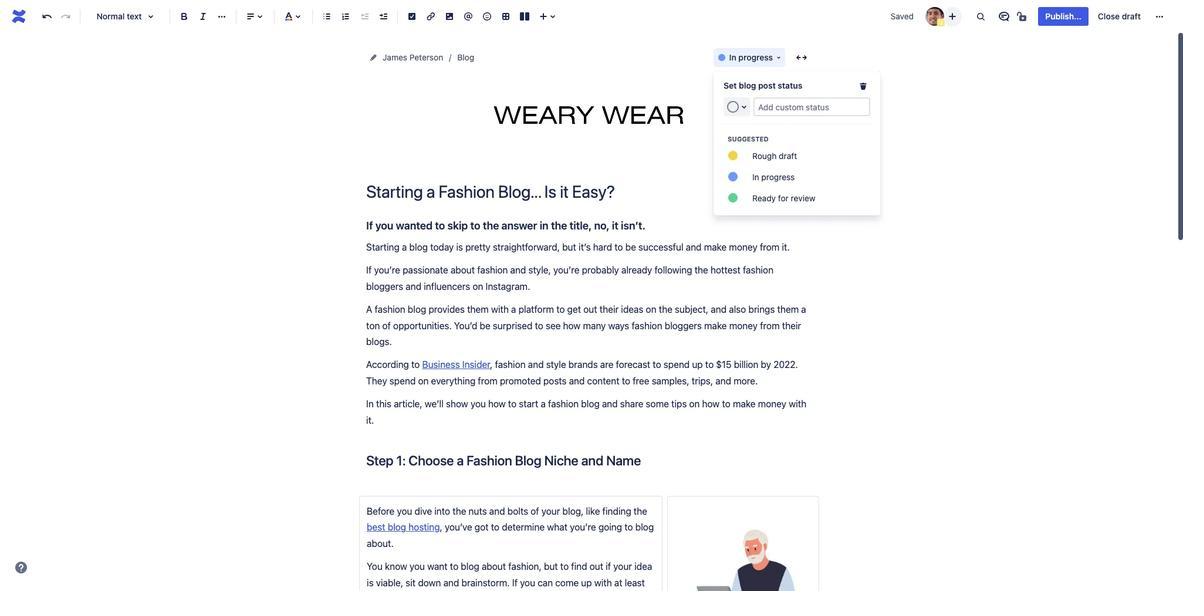 Task type: describe. For each thing, give the bounding box(es) containing it.
to left get
[[557, 304, 565, 315]]

invite to edit image
[[946, 9, 960, 23]]

everything
[[431, 376, 476, 386]]

outdent ⇧tab image
[[357, 9, 372, 23]]

get
[[567, 304, 581, 315]]

james peterson link
[[383, 50, 443, 65]]

2 them from the left
[[777, 304, 799, 315]]

0 vertical spatial is
[[456, 242, 463, 252]]

blog down wanted
[[409, 242, 428, 252]]

wanted
[[396, 219, 433, 232]]

we'll
[[425, 399, 444, 409]]

passionate
[[403, 265, 448, 275]]

rough draft button
[[714, 145, 881, 166]]

1:
[[396, 453, 406, 469]]

post
[[758, 80, 776, 90]]

and down brands
[[569, 376, 585, 386]]

niche
[[544, 453, 579, 469]]

2 horizontal spatial how
[[702, 399, 720, 409]]

ready for review
[[753, 193, 816, 203]]

james peterson image
[[926, 7, 945, 26]]

0 horizontal spatial how
[[488, 399, 506, 409]]

got
[[475, 522, 489, 533]]

and inside in this article, we'll show you how to start a fashion blog and share some tips on how to make money with it.
[[602, 399, 618, 409]]

mention image
[[461, 9, 475, 23]]

set blog post status
[[724, 80, 803, 90]]

peterson
[[410, 52, 443, 62]]

some
[[646, 399, 669, 409]]

blog inside in this article, we'll show you how to start a fashion blog and share some tips on how to make money with it.
[[581, 399, 600, 409]]

step
[[366, 453, 394, 469]]

on inside if you're passionate about fashion and style, you're probably already following the hottest fashion bloggers and influencers on instagram.
[[473, 281, 483, 292]]

image
[[606, 119, 628, 129]]

and down passionate
[[406, 281, 422, 292]]

redo ⌘⇧z image
[[59, 9, 73, 23]]

to left start
[[508, 399, 517, 409]]

according
[[366, 359, 409, 370]]

about inside if you're passionate about fashion and style, you're probably already following the hottest fashion bloggers and influencers on instagram.
[[451, 265, 475, 275]]

it
[[612, 219, 619, 232]]

the up you've
[[453, 506, 466, 517]]

to left find
[[560, 561, 569, 572]]

straightforward,
[[493, 242, 560, 252]]

to left business
[[411, 359, 420, 370]]

promoted
[[500, 376, 541, 386]]

by
[[761, 359, 771, 370]]

bold ⌘b image
[[177, 9, 191, 23]]

share
[[620, 399, 644, 409]]

fashion inside , fashion and style brands are forecast to spend up to $15 billion by 2022. they spend on everything from promoted posts and content to free samples, trips, and more.
[[495, 359, 526, 370]]

style
[[546, 359, 566, 370]]

to right going
[[625, 522, 633, 533]]

and left "style" at the bottom left
[[528, 359, 544, 370]]

publish... button
[[1039, 7, 1089, 26]]

ways
[[608, 320, 629, 331]]

like
[[586, 506, 600, 517]]

undo ⌘z image
[[40, 9, 54, 23]]

if for if you're passionate about fashion and style, you're probably already following the hottest fashion bloggers and influencers on instagram.
[[366, 265, 372, 275]]

a right choose on the bottom of page
[[457, 453, 464, 469]]

trips,
[[692, 376, 713, 386]]

determine
[[502, 522, 545, 533]]

on inside , fashion and style brands are forecast to spend up to $15 billion by 2022. they spend on everything from promoted posts and content to free samples, trips, and more.
[[418, 376, 429, 386]]

link image
[[424, 9, 438, 23]]

action item image
[[405, 9, 419, 23]]

fashion inside in this article, we'll show you how to start a fashion blog and share some tips on how to make money with it.
[[548, 399, 579, 409]]

how inside a fashion blog provides them with a platform to get out their ideas on the subject, and also brings them a ton of opportunities. you'd be surprised to see how many ways fashion bloggers make money from their blogs.
[[563, 320, 581, 331]]

opportunities.
[[393, 320, 452, 331]]

draft for rough draft
[[779, 151, 797, 161]]

normal
[[97, 11, 125, 21]]

you down fashion, at bottom left
[[520, 577, 535, 588]]

for
[[778, 193, 789, 203]]

find
[[571, 561, 587, 572]]

answer
[[502, 219, 537, 232]]

find and replace image
[[974, 9, 988, 23]]

of inside a fashion blog provides them with a platform to get out their ideas on the subject, and also brings them a ton of opportunities. you'd be surprised to see how many ways fashion bloggers make money from their blogs.
[[382, 320, 391, 331]]

brands
[[569, 359, 598, 370]]

and up instagram.
[[510, 265, 526, 275]]

fashion right hottest
[[743, 265, 774, 275]]

blog link
[[457, 50, 474, 65]]

with inside "you know you want to blog about fashion, but to find out if your idea is viable, sit down and brainstorm. if you can come up with at least"
[[594, 577, 612, 588]]

bullet list ⌘⇧8 image
[[320, 9, 334, 23]]

come
[[555, 577, 579, 588]]

0 vertical spatial money
[[729, 242, 758, 252]]

out inside "you know you want to blog about fashion, but to find out if your idea is viable, sit down and brainstorm. if you can come up with at least"
[[590, 561, 604, 572]]

nuts
[[469, 506, 487, 517]]

to left skip
[[435, 219, 445, 232]]

no restrictions image
[[1016, 9, 1030, 23]]

0 vertical spatial their
[[600, 304, 619, 315]]

to right want
[[450, 561, 459, 572]]

it. inside in this article, we'll show you how to start a fashion blog and share some tips on how to make money with it.
[[366, 415, 374, 425]]

blog inside "you know you want to blog about fashion, but to find out if your idea is viable, sit down and brainstorm. if you can come up with at least"
[[461, 561, 479, 572]]

you know you want to blog about fashion, but to find out if your idea is viable, sit down and brainstorm. if you can come up with at least
[[367, 561, 655, 588]]

also
[[729, 304, 746, 315]]

with inside a fashion blog provides them with a platform to get out their ideas on the subject, and also brings them a ton of opportunities. you'd be surprised to see how many ways fashion bloggers make money from their blogs.
[[491, 304, 509, 315]]

can
[[538, 577, 553, 588]]

you inside in this article, we'll show you how to start a fashion blog and share some tips on how to make money with it.
[[471, 399, 486, 409]]

style,
[[529, 265, 551, 275]]

blog inside a fashion blog provides them with a platform to get out their ideas on the subject, and also brings them a ton of opportunities. you'd be surprised to see how many ways fashion bloggers make money from their blogs.
[[408, 304, 426, 315]]

sit
[[406, 577, 416, 588]]

saved
[[891, 11, 914, 21]]

indent tab image
[[376, 9, 390, 23]]

review
[[791, 193, 816, 203]]

and down the $15
[[716, 376, 731, 386]]

Add custom status field
[[755, 99, 869, 115]]

blog right 'set'
[[739, 80, 756, 90]]

a right brings
[[801, 304, 806, 315]]

probably
[[582, 265, 619, 275]]

samples,
[[652, 376, 690, 386]]

and inside "you know you want to blog about fashion, but to find out if your idea is viable, sit down and brainstorm. if you can come up with at least"
[[444, 577, 459, 588]]

following
[[655, 265, 692, 275]]

hottest
[[711, 265, 741, 275]]

Main content area, start typing to enter text. text field
[[359, 219, 819, 591]]

is inside "you know you want to blog about fashion, but to find out if your idea is viable, sit down and brainstorm. if you can come up with at least"
[[367, 577, 374, 588]]

and inside a fashion blog provides them with a platform to get out their ideas on the subject, and also brings them a ton of opportunities. you'd be surprised to see how many ways fashion bloggers make money from their blogs.
[[711, 304, 727, 315]]

free
[[633, 376, 649, 386]]

blog inside before you dive into the nuts and bolts of your blog, like finding the best blog hosting
[[388, 522, 406, 533]]

, for best blog hosting
[[440, 522, 443, 533]]

money inside a fashion blog provides them with a platform to get out their ideas on the subject, and also brings them a ton of opportunities. you'd be surprised to see how many ways fashion bloggers make money from their blogs.
[[729, 320, 758, 331]]

james
[[383, 52, 407, 62]]

best blog hosting link
[[367, 522, 440, 533]]

italic ⌘i image
[[196, 9, 210, 23]]

in for in progress
[[753, 172, 759, 182]]

you'd
[[454, 320, 477, 331]]

ready for review button
[[714, 187, 881, 208]]

pretty
[[466, 242, 491, 252]]

more image
[[1153, 9, 1167, 23]]

you up starting at top
[[375, 219, 393, 232]]

1 horizontal spatial their
[[782, 320, 801, 331]]

about.
[[367, 538, 394, 549]]

fashion
[[467, 453, 512, 469]]

more formatting image
[[215, 9, 229, 23]]

choose
[[409, 453, 454, 469]]

blog,
[[563, 506, 584, 517]]

help image
[[14, 561, 28, 575]]

platform
[[519, 304, 554, 315]]

see
[[546, 320, 561, 331]]

, fashion and style brands are forecast to spend up to $15 billion by 2022. they spend on everything from promoted posts and content to free samples, trips, and more.
[[366, 359, 801, 386]]

hard
[[593, 242, 612, 252]]

of inside before you dive into the nuts and bolts of your blog, like finding the best blog hosting
[[531, 506, 539, 517]]

want
[[427, 561, 448, 572]]

ready
[[753, 193, 776, 203]]

but inside "you know you want to blog about fashion, but to find out if your idea is viable, sit down and brainstorm. if you can come up with at least"
[[544, 561, 558, 572]]

today
[[430, 242, 454, 252]]

from inside a fashion blog provides them with a platform to get out their ideas on the subject, and also brings them a ton of opportunities. you'd be surprised to see how many ways fashion bloggers make money from their blogs.
[[760, 320, 780, 331]]

to left see
[[535, 320, 543, 331]]

update header image button
[[547, 100, 632, 129]]

they
[[366, 376, 387, 386]]

update header image
[[550, 119, 628, 129]]

0 vertical spatial make
[[704, 242, 727, 252]]

align left image
[[244, 9, 258, 23]]

dive
[[415, 506, 432, 517]]



Task type: vqa. For each thing, say whether or not it's contained in the screenshot.
Instagram.
yes



Task type: locate. For each thing, give the bounding box(es) containing it.
be right you'd
[[480, 320, 491, 331]]

you right 'show'
[[471, 399, 486, 409]]

with up surprised
[[491, 304, 509, 315]]

article,
[[394, 399, 422, 409]]

1 vertical spatial up
[[581, 577, 592, 588]]

0 horizontal spatial draft
[[779, 151, 797, 161]]

from down ready
[[760, 242, 780, 252]]

1 vertical spatial your
[[614, 561, 632, 572]]

if for if you wanted to skip to the answer in the title, no, it isn't.
[[366, 219, 373, 232]]

progress
[[762, 172, 795, 182]]

on right 'tips'
[[689, 399, 700, 409]]

you up sit
[[410, 561, 425, 572]]

1 horizontal spatial ,
[[490, 359, 493, 370]]

blog
[[739, 80, 756, 90], [409, 242, 428, 252], [408, 304, 426, 315], [581, 399, 600, 409], [388, 522, 406, 533], [636, 522, 654, 533], [461, 561, 479, 572]]

blog right going
[[636, 522, 654, 533]]

fashion down posts
[[548, 399, 579, 409]]

0 horizontal spatial your
[[542, 506, 560, 517]]

0 vertical spatial it.
[[782, 242, 790, 252]]

0 vertical spatial suggested element
[[728, 135, 881, 143]]

their up the "ways"
[[600, 304, 619, 315]]

already
[[622, 265, 652, 275]]

a fashion blog provides them with a platform to get out their ideas on the subject, and also brings them a ton of opportunities. you'd be surprised to see how many ways fashion bloggers make money from their blogs.
[[366, 304, 809, 347]]

blog
[[457, 52, 474, 62], [515, 453, 542, 469]]

to left the $15
[[705, 359, 714, 370]]

blog up opportunities. at the left of the page
[[408, 304, 426, 315]]

, inside , fashion and style brands are forecast to spend up to $15 billion by 2022. they spend on everything from promoted posts and content to free samples, trips, and more.
[[490, 359, 493, 370]]

on down according to business insider at the left of the page
[[418, 376, 429, 386]]

0 vertical spatial up
[[692, 359, 703, 370]]

in inside button
[[753, 172, 759, 182]]

0 horizontal spatial with
[[491, 304, 509, 315]]

1 horizontal spatial but
[[562, 242, 576, 252]]

2 vertical spatial money
[[758, 399, 787, 409]]

if down fashion, at bottom left
[[512, 577, 518, 588]]

draft up 'in progress' button
[[779, 151, 797, 161]]

1 vertical spatial be
[[480, 320, 491, 331]]

1 horizontal spatial them
[[777, 304, 799, 315]]

2022.
[[774, 359, 798, 370]]

, inside , you've got to determine what you're going to blog about.
[[440, 522, 443, 533]]

0 vertical spatial if
[[366, 219, 373, 232]]

out inside a fashion blog provides them with a platform to get out their ideas on the subject, and also brings them a ton of opportunities. you'd be surprised to see how many ways fashion bloggers make money from their blogs.
[[584, 304, 597, 315]]

set
[[724, 80, 737, 90]]

, for business insider
[[490, 359, 493, 370]]

make
[[704, 242, 727, 252], [704, 320, 727, 331], [733, 399, 756, 409]]

show
[[446, 399, 468, 409]]

money down also
[[729, 320, 758, 331]]

be down isn't.
[[626, 242, 636, 252]]

spend down according
[[390, 376, 416, 386]]

1 vertical spatial make
[[704, 320, 727, 331]]

you've
[[445, 522, 472, 533]]

2 horizontal spatial with
[[789, 399, 807, 409]]

0 horizontal spatial blog
[[457, 52, 474, 62]]

the left subject,
[[659, 304, 673, 315]]

0 horizontal spatial bloggers
[[366, 281, 403, 292]]

the up pretty
[[483, 219, 499, 232]]

this
[[376, 399, 391, 409]]

1 vertical spatial is
[[367, 577, 374, 588]]

0 horizontal spatial of
[[382, 320, 391, 331]]

remove image
[[856, 79, 871, 93]]

fashion up instagram.
[[477, 265, 508, 275]]

0 vertical spatial bloggers
[[366, 281, 403, 292]]

blog up brainstorm.
[[461, 561, 479, 572]]

make down subject,
[[704, 320, 727, 331]]

least
[[625, 577, 645, 588]]

if up starting at top
[[366, 219, 373, 232]]

blogs.
[[366, 336, 392, 347]]

text
[[127, 11, 142, 21]]

isn't.
[[621, 219, 646, 232]]

in this article, we'll show you how to start a fashion blog and share some tips on how to make money with it.
[[366, 399, 809, 425]]

if inside if you're passionate about fashion and style, you're probably already following the hottest fashion bloggers and influencers on instagram.
[[366, 265, 372, 275]]

fashion up the promoted
[[495, 359, 526, 370]]

them
[[467, 304, 489, 315], [777, 304, 799, 315]]

1 vertical spatial money
[[729, 320, 758, 331]]

the
[[483, 219, 499, 232], [551, 219, 567, 232], [695, 265, 708, 275], [659, 304, 673, 315], [453, 506, 466, 517], [634, 506, 647, 517]]

1 horizontal spatial of
[[531, 506, 539, 517]]

you
[[367, 561, 383, 572]]

more.
[[734, 376, 758, 386]]

their up the 2022.
[[782, 320, 801, 331]]

0 vertical spatial about
[[451, 265, 475, 275]]

the inside a fashion blog provides them with a platform to get out their ideas on the subject, and also brings them a ton of opportunities. you'd be surprised to see how many ways fashion bloggers make money from their blogs.
[[659, 304, 673, 315]]

to right skip
[[471, 219, 481, 232]]

0 horizontal spatial up
[[581, 577, 592, 588]]

up up trips,
[[692, 359, 703, 370]]

1 horizontal spatial be
[[626, 242, 636, 252]]

1 vertical spatial draft
[[779, 151, 797, 161]]

blog left niche at the left bottom of page
[[515, 453, 542, 469]]

best
[[367, 522, 385, 533]]

hosting
[[409, 522, 440, 533]]

make inside a fashion blog provides them with a platform to get out their ideas on the subject, and also brings them a ton of opportunities. you'd be surprised to see how many ways fashion bloggers make money from their blogs.
[[704, 320, 727, 331]]

is
[[456, 242, 463, 252], [367, 577, 374, 588]]

of right ton
[[382, 320, 391, 331]]

and inside before you dive into the nuts and bolts of your blog, like finding the best blog hosting
[[489, 506, 505, 517]]

on right ideas
[[646, 304, 657, 315]]

0 horizontal spatial but
[[544, 561, 558, 572]]

business insider link
[[422, 359, 490, 370]]

a up surprised
[[511, 304, 516, 315]]

1 horizontal spatial up
[[692, 359, 703, 370]]

draft for close draft
[[1122, 11, 1141, 21]]

surprised
[[493, 320, 533, 331]]

about up brainstorm.
[[482, 561, 506, 572]]

on
[[473, 281, 483, 292], [646, 304, 657, 315], [418, 376, 429, 386], [689, 399, 700, 409]]

0 vertical spatial of
[[382, 320, 391, 331]]

layouts image
[[518, 9, 532, 23]]

the inside if you're passionate about fashion and style, you're probably already following the hottest fashion bloggers and influencers on instagram.
[[695, 265, 708, 275]]

a
[[402, 242, 407, 252], [511, 304, 516, 315], [801, 304, 806, 315], [541, 399, 546, 409], [457, 453, 464, 469]]

you're down starting a blog today is pretty straightforward, but it's hard to be successful and make money from it.
[[553, 265, 580, 275]]

1 vertical spatial out
[[590, 561, 604, 572]]

0 vertical spatial ,
[[490, 359, 493, 370]]

from down brings
[[760, 320, 780, 331]]

0 vertical spatial out
[[584, 304, 597, 315]]

2 vertical spatial if
[[512, 577, 518, 588]]

0 horizontal spatial ,
[[440, 522, 443, 533]]

what
[[547, 522, 568, 533]]

brainstorm.
[[462, 577, 510, 588]]

to left free
[[622, 376, 630, 386]]

2 vertical spatial with
[[594, 577, 612, 588]]

tips
[[671, 399, 687, 409]]

fashion right a
[[375, 304, 405, 315]]

with down the 2022.
[[789, 399, 807, 409]]

1 horizontal spatial it.
[[782, 242, 790, 252]]

0 vertical spatial your
[[542, 506, 560, 517]]

add image, video, or file image
[[443, 9, 457, 23]]

and right nuts in the bottom left of the page
[[489, 506, 505, 517]]

but left it's
[[562, 242, 576, 252]]

a inside in this article, we'll show you how to start a fashion blog and share some tips on how to make money with it.
[[541, 399, 546, 409]]

finding
[[603, 506, 631, 517]]

you inside before you dive into the nuts and bolts of your blog, like finding the best blog hosting
[[397, 506, 412, 517]]

up down find
[[581, 577, 592, 588]]

money up hottest
[[729, 242, 758, 252]]

1 vertical spatial spend
[[390, 376, 416, 386]]

0 horizontal spatial it.
[[366, 415, 374, 425]]

draft inside button
[[1122, 11, 1141, 21]]

close
[[1098, 11, 1120, 21]]

them up you'd
[[467, 304, 489, 315]]

your inside before you dive into the nuts and bolts of your blog, like finding the best blog hosting
[[542, 506, 560, 517]]

your inside "you know you want to blog about fashion, but to find out if your idea is viable, sit down and brainstorm. if you can come up with at least"
[[614, 561, 632, 572]]

of
[[382, 320, 391, 331], [531, 506, 539, 517]]

up inside "you know you want to blog about fashion, but to find out if your idea is viable, sit down and brainstorm. if you can come up with at least"
[[581, 577, 592, 588]]

,
[[490, 359, 493, 370], [440, 522, 443, 533]]

draft right the close
[[1122, 11, 1141, 21]]

money down by
[[758, 399, 787, 409]]

fashion,
[[508, 561, 542, 572]]

2 vertical spatial from
[[478, 376, 498, 386]]

1 vertical spatial their
[[782, 320, 801, 331]]

influencers
[[424, 281, 470, 292]]

0 vertical spatial from
[[760, 242, 780, 252]]

on left instagram.
[[473, 281, 483, 292]]

out left if
[[590, 561, 604, 572]]

you're down blog,
[[570, 522, 596, 533]]

in progress
[[753, 172, 795, 182]]

from inside , fashion and style brands are forecast to spend up to $15 billion by 2022. they spend on everything from promoted posts and content to free samples, trips, and more.
[[478, 376, 498, 386]]

0 horizontal spatial about
[[451, 265, 475, 275]]

with left at
[[594, 577, 612, 588]]

the right finding
[[634, 506, 647, 517]]

1 horizontal spatial blog
[[515, 453, 542, 469]]

how down get
[[563, 320, 581, 331]]

blog down content
[[581, 399, 600, 409]]

0 horizontal spatial is
[[367, 577, 374, 588]]

1 vertical spatial but
[[544, 561, 558, 572]]

to right hard
[[615, 242, 623, 252]]

your
[[542, 506, 560, 517], [614, 561, 632, 572]]

in progress button
[[714, 166, 881, 187]]

fashion down ideas
[[632, 320, 662, 331]]

from down insider
[[478, 376, 498, 386]]

, you've got to determine what you're going to blog about.
[[367, 522, 656, 549]]

1 vertical spatial bloggers
[[665, 320, 702, 331]]

be inside a fashion blog provides them with a platform to get out their ideas on the subject, and also brings them a ton of opportunities. you'd be surprised to see how many ways fashion bloggers make money from their blogs.
[[480, 320, 491, 331]]

them right brings
[[777, 304, 799, 315]]

but up can
[[544, 561, 558, 572]]

your right if
[[614, 561, 632, 572]]

a right starting at top
[[402, 242, 407, 252]]

if down starting at top
[[366, 265, 372, 275]]

suggested element
[[728, 135, 881, 143], [714, 145, 881, 208]]

on inside a fashion blog provides them with a platform to get out their ideas on the subject, and also brings them a ton of opportunities. you'd be surprised to see how many ways fashion bloggers make money from their blogs.
[[646, 304, 657, 315]]

normal text
[[97, 11, 142, 21]]

money inside in this article, we'll show you how to start a fashion blog and share some tips on how to make money with it.
[[758, 399, 787, 409]]

0 horizontal spatial be
[[480, 320, 491, 331]]

to down the $15
[[722, 399, 731, 409]]

header
[[579, 119, 604, 129]]

with
[[491, 304, 509, 315], [789, 399, 807, 409], [594, 577, 612, 588]]

1 vertical spatial with
[[789, 399, 807, 409]]

move this blog image
[[369, 53, 378, 62]]

a right start
[[541, 399, 546, 409]]

0 vertical spatial with
[[491, 304, 509, 315]]

in
[[540, 219, 549, 232]]

start
[[519, 399, 538, 409]]

with inside in this article, we'll show you how to start a fashion blog and share some tips on how to make money with it.
[[789, 399, 807, 409]]

and left also
[[711, 304, 727, 315]]

blog right best
[[388, 522, 406, 533]]

suggested element containing rough draft
[[714, 145, 881, 208]]

spend up samples,
[[664, 359, 690, 370]]

in left progress
[[753, 172, 759, 182]]

you're inside , you've got to determine what you're going to blog about.
[[570, 522, 596, 533]]

1 horizontal spatial spend
[[664, 359, 690, 370]]

1 vertical spatial about
[[482, 561, 506, 572]]

0 vertical spatial but
[[562, 242, 576, 252]]

0 vertical spatial in
[[753, 172, 759, 182]]

publish...
[[1046, 11, 1082, 21]]

Blog post title text field
[[366, 182, 812, 201]]

fashion
[[477, 265, 508, 275], [743, 265, 774, 275], [375, 304, 405, 315], [632, 320, 662, 331], [495, 359, 526, 370], [548, 399, 579, 409]]

starting
[[366, 242, 400, 252]]

about inside "you know you want to blog about fashion, but to find out if your idea is viable, sit down and brainstorm. if you can come up with at least"
[[482, 561, 506, 572]]

in for in this article, we'll show you how to start a fashion blog and share some tips on how to make money with it.
[[366, 399, 374, 409]]

going
[[599, 522, 622, 533]]

ideas
[[621, 304, 644, 315]]

numbered list ⌘⇧7 image
[[339, 9, 353, 23]]

if inside "you know you want to blog about fashion, but to find out if your idea is viable, sit down and brainstorm. if you can come up with at least"
[[512, 577, 518, 588]]

bloggers inside if you're passionate about fashion and style, you're probably already following the hottest fashion bloggers and influencers on instagram.
[[366, 281, 403, 292]]

the right in
[[551, 219, 567, 232]]

you're down starting at top
[[374, 265, 400, 275]]

0 horizontal spatial spend
[[390, 376, 416, 386]]

1 horizontal spatial your
[[614, 561, 632, 572]]

bolts
[[508, 506, 528, 517]]

table image
[[499, 9, 513, 23]]

1 vertical spatial from
[[760, 320, 780, 331]]

make page full-width image
[[795, 50, 809, 65]]

1 vertical spatial ,
[[440, 522, 443, 533]]

starting a blog today is pretty straightforward, but it's hard to be successful and make money from it.
[[366, 242, 790, 252]]

about up influencers
[[451, 265, 475, 275]]

and up following
[[686, 242, 702, 252]]

to
[[435, 219, 445, 232], [471, 219, 481, 232], [615, 242, 623, 252], [557, 304, 565, 315], [535, 320, 543, 331], [411, 359, 420, 370], [653, 359, 661, 370], [705, 359, 714, 370], [622, 376, 630, 386], [508, 399, 517, 409], [722, 399, 731, 409], [491, 522, 500, 533], [625, 522, 633, 533], [450, 561, 459, 572], [560, 561, 569, 572]]

rough draft
[[753, 151, 797, 161]]

in left "this"
[[366, 399, 374, 409]]

and left share at right bottom
[[602, 399, 618, 409]]

0 vertical spatial blog
[[457, 52, 474, 62]]

0 vertical spatial spend
[[664, 359, 690, 370]]

on inside in this article, we'll show you how to start a fashion blog and share some tips on how to make money with it.
[[689, 399, 700, 409]]

1 horizontal spatial about
[[482, 561, 506, 572]]

draft inside 'button'
[[779, 151, 797, 161]]

make inside in this article, we'll show you how to start a fashion blog and share some tips on how to make money with it.
[[733, 399, 756, 409]]

of right bolts
[[531, 506, 539, 517]]

out right get
[[584, 304, 597, 315]]

1 vertical spatial blog
[[515, 453, 542, 469]]

it. down 'they'
[[366, 415, 374, 425]]

1 vertical spatial of
[[531, 506, 539, 517]]

1 horizontal spatial is
[[456, 242, 463, 252]]

0 vertical spatial draft
[[1122, 11, 1141, 21]]

1 horizontal spatial bloggers
[[665, 320, 702, 331]]

blog inside , you've got to determine what you're going to blog about.
[[636, 522, 654, 533]]

up inside , fashion and style brands are forecast to spend up to $15 billion by 2022. they spend on everything from promoted posts and content to free samples, trips, and more.
[[692, 359, 703, 370]]

bloggers inside a fashion blog provides them with a platform to get out their ideas on the subject, and also brings them a ton of opportunities. you'd be surprised to see how many ways fashion bloggers make money from their blogs.
[[665, 320, 702, 331]]

1 vertical spatial if
[[366, 265, 372, 275]]

in
[[753, 172, 759, 182], [366, 399, 374, 409]]

confluence image
[[9, 7, 28, 26], [9, 7, 28, 26]]

bloggers up a
[[366, 281, 403, 292]]

brings
[[749, 304, 775, 315]]

before
[[367, 506, 395, 517]]

2 vertical spatial make
[[733, 399, 756, 409]]

you're
[[374, 265, 400, 275], [553, 265, 580, 275], [570, 522, 596, 533]]

to right got
[[491, 522, 500, 533]]

0 horizontal spatial their
[[600, 304, 619, 315]]

forecast
[[616, 359, 650, 370]]

you up best blog hosting 'link'
[[397, 506, 412, 517]]

0 horizontal spatial them
[[467, 304, 489, 315]]

according to business insider
[[366, 359, 490, 370]]

1 them from the left
[[467, 304, 489, 315]]

0 vertical spatial be
[[626, 242, 636, 252]]

1 vertical spatial it.
[[366, 415, 374, 425]]

blog inside main content area, start typing to enter text. text box
[[515, 453, 542, 469]]

1 horizontal spatial in
[[753, 172, 759, 182]]

bloggers down subject,
[[665, 320, 702, 331]]

blog right peterson
[[457, 52, 474, 62]]

1 vertical spatial in
[[366, 399, 374, 409]]

0 horizontal spatial in
[[366, 399, 374, 409]]

1 horizontal spatial with
[[594, 577, 612, 588]]

title,
[[570, 219, 592, 232]]

idea
[[635, 561, 652, 572]]

viable,
[[376, 577, 403, 588]]

their
[[600, 304, 619, 315], [782, 320, 801, 331]]

emoji image
[[480, 9, 494, 23]]

if you wanted to skip to the answer in the title, no, it isn't.
[[366, 219, 648, 232]]

step 1: choose a fashion blog niche and name
[[366, 453, 641, 469]]

1 horizontal spatial draft
[[1122, 11, 1141, 21]]

suggested element containing suggested
[[728, 135, 881, 143]]

1 horizontal spatial how
[[563, 320, 581, 331]]

in inside in this article, we'll show you how to start a fashion blog and share some tips on how to make money with it.
[[366, 399, 374, 409]]

1 vertical spatial suggested element
[[714, 145, 881, 208]]

how left start
[[488, 399, 506, 409]]

ton
[[366, 320, 380, 331]]

the left hottest
[[695, 265, 708, 275]]

you
[[375, 219, 393, 232], [471, 399, 486, 409], [397, 506, 412, 517], [410, 561, 425, 572], [520, 577, 535, 588]]

out
[[584, 304, 597, 315], [590, 561, 604, 572]]

are
[[600, 359, 614, 370]]

and right niche at the left bottom of page
[[581, 453, 604, 469]]

close draft
[[1098, 11, 1141, 21]]

comment icon image
[[998, 9, 1012, 23]]

to up samples,
[[653, 359, 661, 370]]



